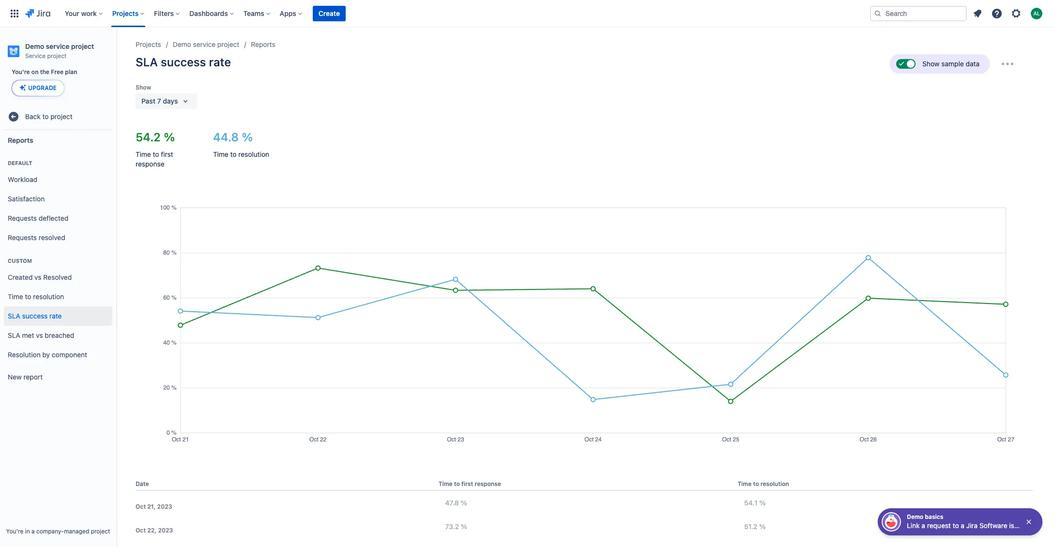 Task type: vqa. For each thing, say whether or not it's contained in the screenshot.
All inside Space element
no



Task type: locate. For each thing, give the bounding box(es) containing it.
satisfaction
[[8, 195, 45, 203]]

1 horizontal spatial %
[[242, 130, 253, 144]]

0 vertical spatial resolution
[[238, 150, 269, 158]]

you're left on
[[12, 68, 30, 76]]

0 vertical spatial you're
[[12, 68, 30, 76]]

1 horizontal spatial time to first response
[[439, 480, 501, 488]]

service up 'free'
[[46, 42, 69, 50]]

0 horizontal spatial %
[[164, 130, 175, 144]]

back
[[25, 112, 41, 120]]

response for 54.2 %
[[136, 160, 164, 168]]

projects
[[112, 9, 139, 17], [136, 40, 161, 48]]

deflected
[[39, 214, 68, 222]]

a left the jira
[[961, 522, 965, 530]]

sla for sla met vs breached link
[[8, 331, 20, 339]]

vs right the created
[[34, 273, 41, 281]]

show left sample at the top right of the page
[[923, 60, 940, 68]]

1 oct from the top
[[136, 503, 146, 510]]

0 horizontal spatial time to first response
[[136, 150, 173, 168]]

1 vertical spatial success
[[22, 312, 48, 320]]

demo inside demo service project service project
[[25, 42, 44, 50]]

projects right 'sidebar navigation' image
[[136, 40, 161, 48]]

you're for you're in a company-managed project
[[6, 528, 23, 535]]

rate
[[209, 55, 231, 69], [49, 312, 62, 320]]

project for demo service project service project
[[71, 42, 94, 50]]

time to resolution
[[213, 150, 269, 158], [8, 292, 64, 301], [738, 480, 789, 488]]

requests up the custom
[[8, 233, 37, 242]]

project up plan
[[71, 42, 94, 50]]

time to resolution inside custom group
[[8, 292, 64, 301]]

time inside custom group
[[8, 292, 23, 301]]

rate inside sla success rate link
[[49, 312, 62, 320]]

0 vertical spatial success
[[161, 55, 206, 69]]

close image
[[1025, 518, 1033, 526]]

oct left 22,
[[136, 527, 146, 534]]

jira image
[[25, 8, 50, 19], [25, 8, 50, 19]]

sla success rate
[[136, 55, 231, 69], [8, 312, 62, 320]]

your
[[65, 9, 79, 17]]

1 horizontal spatial first
[[462, 480, 473, 488]]

% for 44.8 %
[[242, 130, 253, 144]]

projects inside popup button
[[112, 9, 139, 17]]

Search field
[[870, 6, 967, 21]]

demo for demo service project service project
[[25, 42, 44, 50]]

first for date
[[462, 480, 473, 488]]

2 horizontal spatial demo
[[907, 513, 924, 521]]

service inside demo service project service project
[[46, 42, 69, 50]]

2 oct from the top
[[136, 527, 146, 534]]

1 horizontal spatial time to resolution
[[213, 150, 269, 158]]

1 % from the left
[[164, 130, 175, 144]]

% for 54.2 %
[[164, 130, 175, 144]]

0 horizontal spatial demo
[[25, 42, 44, 50]]

a right "in"
[[31, 528, 35, 535]]

1 vertical spatial resolution
[[33, 292, 64, 301]]

requests deflected
[[8, 214, 68, 222]]

0 horizontal spatial resolution
[[33, 292, 64, 301]]

first
[[161, 150, 173, 158], [462, 480, 473, 488]]

0 horizontal spatial sla success rate
[[8, 312, 62, 320]]

basics
[[925, 513, 944, 521]]

1 vertical spatial show
[[136, 84, 151, 91]]

1 horizontal spatial sla success rate
[[136, 55, 231, 69]]

0 vertical spatial show
[[923, 60, 940, 68]]

2023 right 22,
[[158, 527, 173, 534]]

resolution by component link
[[4, 345, 112, 365]]

free
[[51, 68, 64, 76]]

vs right met
[[36, 331, 43, 339]]

issue
[[1010, 522, 1026, 530]]

project right managed
[[91, 528, 110, 535]]

1 horizontal spatial service
[[193, 40, 216, 48]]

time for 44.8 %
[[213, 150, 229, 158]]

to
[[42, 112, 49, 120], [153, 150, 159, 158], [230, 150, 237, 158], [25, 292, 31, 301], [454, 480, 460, 488], [753, 480, 759, 488], [953, 522, 959, 530]]

sla down projects link
[[136, 55, 158, 69]]

days
[[163, 97, 178, 105]]

1 vertical spatial sla
[[8, 312, 20, 320]]

demo right projects link
[[173, 40, 191, 48]]

1 vertical spatial you're
[[6, 528, 23, 535]]

upgrade button
[[12, 80, 64, 96]]

0 vertical spatial requests
[[8, 214, 37, 222]]

service down dashboards
[[193, 40, 216, 48]]

reports down teams "dropdown button"
[[251, 40, 275, 48]]

1 horizontal spatial a
[[922, 522, 926, 530]]

oct for oct 21, 2023
[[136, 503, 146, 510]]

1 vertical spatial first
[[462, 480, 473, 488]]

0 vertical spatial projects
[[112, 9, 139, 17]]

0 horizontal spatial rate
[[49, 312, 62, 320]]

0 horizontal spatial service
[[46, 42, 69, 50]]

satisfaction link
[[4, 189, 112, 209]]

project right back
[[51, 112, 73, 120]]

requests deflected link
[[4, 209, 112, 228]]

time to first response
[[136, 150, 173, 168], [439, 480, 501, 488]]

2 % from the left
[[242, 130, 253, 144]]

0 vertical spatial response
[[136, 160, 164, 168]]

0 vertical spatial time to first response
[[136, 150, 173, 168]]

2 horizontal spatial resolution
[[761, 480, 789, 488]]

show for show
[[136, 84, 151, 91]]

filters button
[[151, 6, 184, 21]]

0 horizontal spatial a
[[31, 528, 35, 535]]

dashboards button
[[187, 6, 238, 21]]

0 vertical spatial oct
[[136, 503, 146, 510]]

demo service project service project
[[25, 42, 94, 60]]

sla for sla success rate link at the left bottom
[[8, 312, 20, 320]]

demo inside demo basics link a request to a jira software issue
[[907, 513, 924, 521]]

notifications image
[[972, 8, 984, 19]]

2023 right 21, at the bottom left
[[157, 503, 172, 510]]

sample
[[942, 60, 964, 68]]

project left the reports link
[[217, 40, 239, 48]]

2 vertical spatial sla
[[8, 331, 20, 339]]

demo
[[173, 40, 191, 48], [25, 42, 44, 50], [907, 513, 924, 521]]

1 horizontal spatial show
[[923, 60, 940, 68]]

sla
[[136, 55, 158, 69], [8, 312, 20, 320], [8, 331, 20, 339]]

2 vertical spatial resolution
[[761, 480, 789, 488]]

1 requests from the top
[[8, 214, 37, 222]]

2 horizontal spatial a
[[961, 522, 965, 530]]

oct 22, 2023
[[136, 527, 173, 534]]

sla left met
[[8, 331, 20, 339]]

settings image
[[1011, 8, 1022, 19]]

company-
[[36, 528, 64, 535]]

created
[[8, 273, 33, 281]]

1 vertical spatial reports
[[8, 136, 33, 144]]

1 horizontal spatial demo
[[173, 40, 191, 48]]

0 vertical spatial rate
[[209, 55, 231, 69]]

0 vertical spatial 2023
[[157, 503, 172, 510]]

sla success rate down the demo service project "link"
[[136, 55, 231, 69]]

to inside time to resolution link
[[25, 292, 31, 301]]

%
[[164, 130, 175, 144], [242, 130, 253, 144]]

demo up link
[[907, 513, 924, 521]]

0 vertical spatial sla success rate
[[136, 55, 231, 69]]

project for back to project
[[51, 112, 73, 120]]

1 vertical spatial requests
[[8, 233, 37, 242]]

0 horizontal spatial show
[[136, 84, 151, 91]]

0 vertical spatial sla
[[136, 55, 158, 69]]

1 vertical spatial 2023
[[158, 527, 173, 534]]

past 7 days button
[[136, 93, 197, 109]]

show
[[923, 60, 940, 68], [136, 84, 151, 91]]

projects right work
[[112, 9, 139, 17]]

project inside "link"
[[217, 40, 239, 48]]

1 vertical spatial oct
[[136, 527, 146, 534]]

time
[[136, 150, 151, 158], [213, 150, 229, 158], [8, 292, 23, 301], [439, 480, 453, 488], [738, 480, 752, 488]]

service for demo service project service project
[[46, 42, 69, 50]]

2 requests from the top
[[8, 233, 37, 242]]

your profile and settings image
[[1031, 8, 1043, 19]]

1 vertical spatial response
[[475, 480, 501, 488]]

1 horizontal spatial response
[[475, 480, 501, 488]]

2023 for oct 22, 2023
[[158, 527, 173, 534]]

sla success rate link
[[4, 307, 112, 326]]

component
[[52, 351, 87, 359]]

service
[[193, 40, 216, 48], [46, 42, 69, 50]]

0 horizontal spatial response
[[136, 160, 164, 168]]

response
[[136, 160, 164, 168], [475, 480, 501, 488]]

sla up sla met vs breached
[[8, 312, 20, 320]]

0 vertical spatial reports
[[251, 40, 275, 48]]

show up past
[[136, 84, 151, 91]]

project
[[217, 40, 239, 48], [71, 42, 94, 50], [47, 52, 67, 60], [51, 112, 73, 120], [91, 528, 110, 535]]

a
[[922, 522, 926, 530], [961, 522, 965, 530], [31, 528, 35, 535]]

1 horizontal spatial rate
[[209, 55, 231, 69]]

create button
[[313, 6, 346, 21]]

time to first response for date
[[439, 480, 501, 488]]

rate down the demo service project "link"
[[209, 55, 231, 69]]

demo inside the demo service project "link"
[[173, 40, 191, 48]]

appswitcher icon image
[[9, 8, 20, 19]]

rate down time to resolution link
[[49, 312, 62, 320]]

0 horizontal spatial first
[[161, 150, 173, 158]]

0 horizontal spatial success
[[22, 312, 48, 320]]

success down the demo service project "link"
[[161, 55, 206, 69]]

requests for requests deflected
[[8, 214, 37, 222]]

0 horizontal spatial reports
[[8, 136, 33, 144]]

1 vertical spatial projects
[[136, 40, 161, 48]]

reports
[[251, 40, 275, 48], [8, 136, 33, 144]]

1 vertical spatial time to first response
[[439, 480, 501, 488]]

data
[[966, 60, 980, 68]]

resolution by component
[[8, 351, 87, 359]]

sla success rate up sla met vs breached
[[8, 312, 62, 320]]

reports up 'default'
[[8, 136, 33, 144]]

22,
[[147, 527, 157, 534]]

help image
[[991, 8, 1003, 19]]

banner
[[0, 0, 1054, 27]]

oct 21, 2023
[[136, 503, 172, 510]]

1 vertical spatial time to resolution
[[8, 292, 64, 301]]

requests down satisfaction
[[8, 214, 37, 222]]

2 horizontal spatial time to resolution
[[738, 480, 789, 488]]

1 vertical spatial rate
[[49, 312, 62, 320]]

you're left "in"
[[6, 528, 23, 535]]

sla met vs breached
[[8, 331, 74, 339]]

by
[[42, 351, 50, 359]]

teams
[[243, 9, 264, 17]]

a right link
[[922, 522, 926, 530]]

demo service project
[[173, 40, 239, 48]]

back to project
[[25, 112, 73, 120]]

oct left 21, at the bottom left
[[136, 503, 146, 510]]

0 vertical spatial first
[[161, 150, 173, 158]]

0 horizontal spatial time to resolution
[[8, 292, 64, 301]]

% right the 44.8
[[242, 130, 253, 144]]

% right '54.2'
[[164, 130, 175, 144]]

demo up the service
[[25, 42, 44, 50]]

2023
[[157, 503, 172, 510], [158, 527, 173, 534]]

2023 for oct 21, 2023
[[157, 503, 172, 510]]

54.2
[[136, 130, 161, 144]]

service inside the demo service project "link"
[[193, 40, 216, 48]]

success up sla met vs breached
[[22, 312, 48, 320]]

1 vertical spatial sla success rate
[[8, 312, 62, 320]]



Task type: describe. For each thing, give the bounding box(es) containing it.
filters
[[154, 9, 174, 17]]

44.8
[[213, 130, 239, 144]]

0 vertical spatial time to resolution
[[213, 150, 269, 158]]

your work
[[65, 9, 97, 17]]

banner containing your work
[[0, 0, 1054, 27]]

1 horizontal spatial reports
[[251, 40, 275, 48]]

met
[[22, 331, 34, 339]]

new report
[[8, 373, 43, 381]]

jira
[[967, 522, 978, 530]]

in
[[25, 528, 30, 535]]

resolution
[[8, 351, 41, 359]]

workload
[[8, 175, 37, 183]]

time for 54.2 %
[[136, 150, 151, 158]]

you're on the free plan
[[12, 68, 77, 76]]

resolved
[[43, 273, 72, 281]]

response for date
[[475, 480, 501, 488]]

show for show sample data
[[923, 60, 940, 68]]

apps
[[280, 9, 296, 17]]

resolution inside custom group
[[33, 292, 64, 301]]

report
[[24, 373, 43, 381]]

new report link
[[4, 368, 112, 387]]

demo for demo service project
[[173, 40, 191, 48]]

dashboards
[[189, 9, 228, 17]]

2 vertical spatial time to resolution
[[738, 480, 789, 488]]

time for date
[[439, 480, 453, 488]]

date
[[136, 480, 149, 488]]

past 7 days
[[141, 97, 178, 105]]

new
[[8, 373, 22, 381]]

service
[[25, 52, 46, 60]]

44.8 %
[[213, 130, 253, 144]]

create
[[319, 9, 340, 17]]

default group
[[4, 150, 112, 250]]

1 vertical spatial vs
[[36, 331, 43, 339]]

demo basics link a request to a jira software issue
[[907, 513, 1026, 530]]

reports link
[[251, 39, 275, 50]]

created vs resolved link
[[4, 268, 112, 287]]

time to resolution link
[[4, 287, 112, 307]]

workload link
[[4, 170, 112, 189]]

request
[[927, 522, 951, 530]]

projects for projects link
[[136, 40, 161, 48]]

to inside back to project link
[[42, 112, 49, 120]]

54.2 %
[[136, 130, 175, 144]]

default
[[8, 160, 32, 166]]

breached
[[45, 331, 74, 339]]

requests resolved
[[8, 233, 65, 242]]

resolved
[[39, 233, 65, 242]]

projects link
[[136, 39, 161, 50]]

search image
[[874, 9, 882, 17]]

demo service project link
[[173, 39, 239, 50]]

custom group
[[4, 248, 112, 368]]

the
[[40, 68, 49, 76]]

software
[[980, 522, 1008, 530]]

upgrade
[[28, 84, 57, 92]]

show sample data
[[923, 60, 980, 68]]

7
[[157, 97, 161, 105]]

you're in a company-managed project
[[6, 528, 110, 535]]

project for demo service project
[[217, 40, 239, 48]]

requests for requests resolved
[[8, 233, 37, 242]]

demo for demo basics link a request to a jira software issue
[[907, 513, 924, 521]]

requests resolved link
[[4, 228, 112, 248]]

you're for you're on the free plan
[[12, 68, 30, 76]]

21,
[[147, 503, 156, 510]]

managed
[[64, 528, 89, 535]]

plan
[[65, 68, 77, 76]]

sidebar navigation image
[[106, 39, 127, 58]]

success inside custom group
[[22, 312, 48, 320]]

work
[[81, 9, 97, 17]]

sla success rate inside custom group
[[8, 312, 62, 320]]

to inside demo basics link a request to a jira software issue
[[953, 522, 959, 530]]

custom
[[8, 258, 32, 264]]

projects button
[[109, 6, 148, 21]]

project up 'free'
[[47, 52, 67, 60]]

service for demo service project
[[193, 40, 216, 48]]

created vs resolved
[[8, 273, 72, 281]]

past
[[141, 97, 155, 105]]

time to first response for 54.2 %
[[136, 150, 173, 168]]

sla met vs breached link
[[4, 326, 112, 345]]

projects for projects popup button
[[112, 9, 139, 17]]

first for 54.2 %
[[161, 150, 173, 158]]

teams button
[[241, 6, 274, 21]]

primary element
[[6, 0, 870, 27]]

back to project link
[[4, 107, 112, 126]]

1 horizontal spatial success
[[161, 55, 206, 69]]

link
[[907, 522, 920, 530]]

0 vertical spatial vs
[[34, 273, 41, 281]]

on
[[31, 68, 39, 76]]

apps button
[[277, 6, 306, 21]]

your work button
[[62, 6, 106, 21]]

1 horizontal spatial resolution
[[238, 150, 269, 158]]

oct for oct 22, 2023
[[136, 527, 146, 534]]



